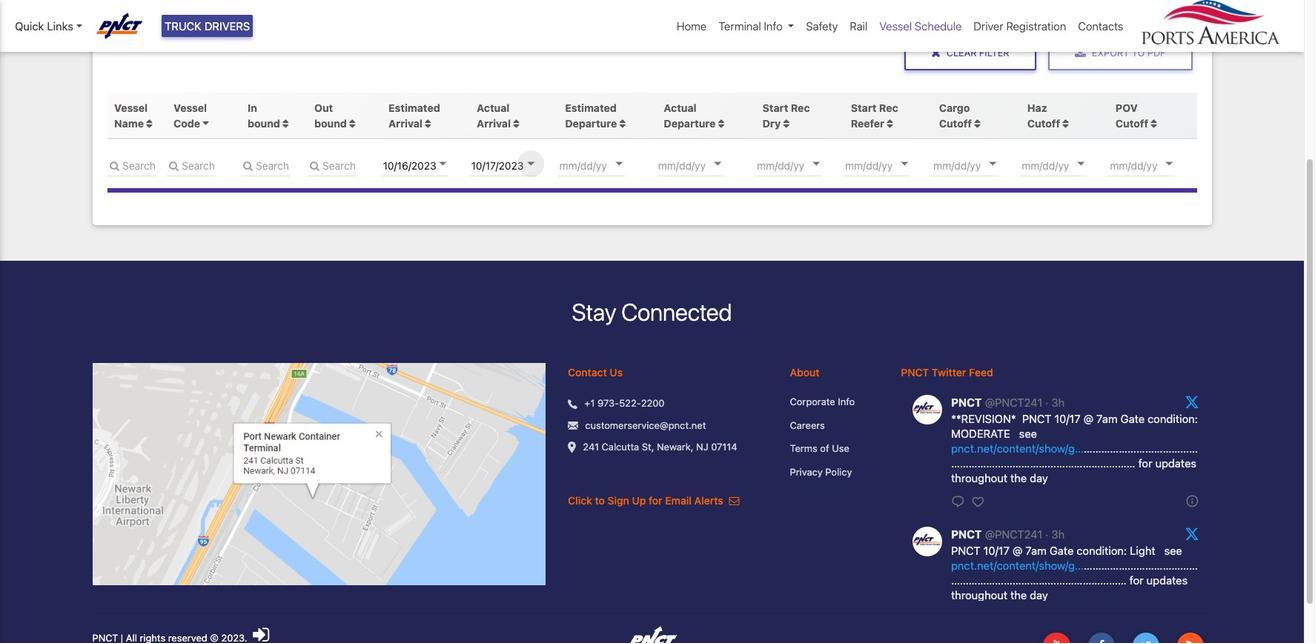 Task type: describe. For each thing, give the bounding box(es) containing it.
driver
[[974, 19, 1004, 33]]

estimated departure
[[565, 101, 617, 130]]

6 open calendar image from the left
[[1078, 162, 1085, 166]]

mm/dd/yy field for 2nd open calendar icon from the right
[[932, 154, 1021, 176]]

quick links link
[[15, 18, 82, 34]]

07114
[[711, 442, 738, 453]]

2 open calendar image from the left
[[714, 162, 722, 166]]

out bound
[[315, 101, 350, 130]]

start for reefer
[[851, 101, 877, 114]]

drivers
[[205, 19, 250, 33]]

vessel name
[[114, 101, 148, 130]]

973-
[[598, 398, 619, 410]]

terms of use
[[790, 443, 850, 455]]

1 open calendar image from the left
[[527, 162, 535, 166]]

vessel for name
[[114, 101, 148, 114]]

3 open calendar image from the left
[[813, 162, 820, 166]]

4 open calendar image from the left
[[901, 162, 909, 166]]

mm/dd/yy field for third open calendar icon from left
[[756, 154, 845, 176]]

522-
[[619, 398, 641, 410]]

truck drivers
[[165, 19, 250, 33]]

contact us
[[568, 367, 623, 379]]

twitter
[[932, 367, 967, 379]]

us
[[610, 367, 623, 379]]

sign in image
[[253, 626, 270, 644]]

quick links
[[15, 19, 73, 33]]

contacts link
[[1073, 12, 1130, 40]]

pnct twitter feed
[[901, 367, 994, 379]]

rec for start rec dry
[[791, 101, 810, 114]]

actual for actual departure
[[664, 101, 697, 114]]

clear filter
[[947, 47, 1010, 58]]

newark,
[[657, 442, 694, 453]]

3 open calendar image from the left
[[1166, 162, 1174, 166]]

corporate info
[[790, 396, 855, 408]]

quick
[[15, 19, 44, 33]]

registration
[[1007, 19, 1067, 33]]

terms of use link
[[790, 442, 879, 457]]

close image
[[932, 47, 941, 59]]

pnct
[[901, 367, 929, 379]]

+1 973-522-2200 link
[[585, 397, 665, 411]]

safety
[[806, 19, 838, 33]]

clear
[[947, 47, 977, 58]]

dry
[[763, 117, 781, 130]]

st,
[[642, 442, 655, 453]]

truck
[[165, 19, 202, 33]]

mm/dd/yy field for first open calendar icon from left
[[382, 154, 471, 176]]

corporate
[[790, 396, 836, 408]]

5 open calendar image from the left
[[990, 162, 997, 166]]

calcutta
[[602, 442, 640, 453]]

actual for actual arrival
[[477, 101, 510, 114]]

vessel for code
[[174, 101, 207, 114]]

info for corporate info
[[838, 396, 855, 408]]

mm/dd/yy field for third open calendar icon from right
[[844, 154, 933, 176]]

click to sign up for email alerts link
[[568, 495, 740, 508]]

2200
[[641, 398, 665, 410]]

mm/dd/yy field for 1st open calendar icon from right
[[1021, 154, 1110, 176]]

cutoff for pov
[[1116, 117, 1149, 130]]

out
[[315, 101, 333, 114]]

name
[[114, 117, 144, 130]]

mm/dd/yy field for third open calendar image from the right
[[470, 154, 559, 176]]

cargo cutoff
[[940, 101, 972, 130]]

arrival for actual arrival
[[477, 117, 511, 130]]

terminal info
[[719, 19, 783, 33]]

contacts
[[1079, 19, 1124, 33]]

privacy policy
[[790, 466, 853, 478]]

rail
[[850, 19, 868, 33]]

home link
[[671, 12, 713, 40]]

privacy policy link
[[790, 466, 879, 480]]

to
[[595, 495, 605, 508]]

stay connected
[[572, 298, 732, 326]]

terminal
[[719, 19, 761, 33]]

+1
[[585, 398, 595, 410]]

pov cutoff
[[1116, 101, 1149, 130]]

start for dry
[[763, 101, 789, 114]]

info for terminal info
[[764, 19, 783, 33]]



Task type: locate. For each thing, give the bounding box(es) containing it.
home
[[677, 19, 707, 33]]

2 bound from the left
[[315, 117, 347, 130]]

in bound
[[248, 101, 283, 130]]

None field
[[107, 154, 156, 176], [167, 154, 215, 176], [241, 154, 290, 176], [307, 154, 356, 176], [107, 154, 156, 176], [167, 154, 215, 176], [241, 154, 290, 176], [307, 154, 356, 176]]

cutoff for cargo
[[940, 117, 972, 130]]

1 horizontal spatial vessel
[[174, 101, 207, 114]]

mm/dd/yy field down reefer
[[844, 154, 933, 176]]

start inside the start rec dry
[[763, 101, 789, 114]]

cargo
[[940, 101, 970, 114]]

vessel schedule link
[[874, 12, 968, 40]]

customerservice@pnct.net link
[[585, 419, 706, 433]]

privacy
[[790, 466, 823, 478]]

2 actual from the left
[[664, 101, 697, 114]]

rec for start rec reefer
[[880, 101, 899, 114]]

mm/dd/yy field down 'pov cutoff'
[[1109, 154, 1198, 176]]

1 bound from the left
[[248, 117, 280, 130]]

4 mm/dd/yy field from the left
[[657, 154, 746, 176]]

2 departure from the left
[[664, 117, 716, 130]]

1 estimated from the left
[[389, 101, 440, 114]]

rec
[[791, 101, 810, 114], [880, 101, 899, 114]]

nj
[[697, 442, 709, 453]]

2 horizontal spatial open calendar image
[[1166, 162, 1174, 166]]

up
[[632, 495, 646, 508]]

links
[[47, 19, 73, 33]]

1 vertical spatial info
[[838, 396, 855, 408]]

driver registration link
[[968, 12, 1073, 40]]

use
[[832, 443, 850, 455]]

1 horizontal spatial rec
[[880, 101, 899, 114]]

haz cutoff
[[1028, 101, 1061, 130]]

start inside start rec reefer
[[851, 101, 877, 114]]

bound inside out bound
[[315, 117, 347, 130]]

2 horizontal spatial cutoff
[[1116, 117, 1149, 130]]

241 calcutta st, newark, nj 07114 link
[[583, 441, 738, 455]]

0 horizontal spatial open calendar image
[[527, 162, 535, 166]]

connected
[[622, 298, 732, 326]]

2 estimated from the left
[[565, 101, 617, 114]]

0 horizontal spatial actual
[[477, 101, 510, 114]]

2 rec from the left
[[880, 101, 899, 114]]

9 mm/dd/yy field from the left
[[1109, 154, 1198, 176]]

mm/dd/yy field down actual arrival
[[470, 154, 559, 176]]

vessel schedule
[[880, 19, 962, 33]]

info
[[764, 19, 783, 33], [838, 396, 855, 408]]

reefer
[[851, 117, 885, 130]]

vessel up name at the top left of page
[[114, 101, 148, 114]]

driver registration
[[974, 19, 1067, 33]]

3 mm/dd/yy field from the left
[[558, 154, 647, 176]]

3 cutoff from the left
[[1116, 117, 1149, 130]]

actual inside 'actual departure'
[[664, 101, 697, 114]]

0 horizontal spatial cutoff
[[940, 117, 972, 130]]

clear filter button
[[905, 35, 1037, 71]]

policy
[[826, 466, 853, 478]]

contact
[[568, 367, 607, 379]]

2 arrival from the left
[[477, 117, 511, 130]]

for
[[649, 495, 663, 508]]

estimated inside estimated departure
[[565, 101, 617, 114]]

stay
[[572, 298, 617, 326]]

truck drivers link
[[162, 15, 253, 37]]

0 vertical spatial info
[[764, 19, 783, 33]]

safety link
[[801, 12, 844, 40]]

about
[[790, 367, 820, 379]]

0 horizontal spatial arrival
[[389, 117, 423, 130]]

241
[[583, 442, 599, 453]]

estimated
[[389, 101, 440, 114], [565, 101, 617, 114]]

email
[[666, 495, 692, 508]]

info inside corporate info link
[[838, 396, 855, 408]]

feed
[[969, 367, 994, 379]]

alerts
[[695, 495, 724, 508]]

vessel inside vessel schedule link
[[880, 19, 912, 33]]

departure for estimated
[[565, 117, 617, 130]]

2 start from the left
[[851, 101, 877, 114]]

pov
[[1116, 101, 1138, 114]]

0 horizontal spatial info
[[764, 19, 783, 33]]

1 horizontal spatial bound
[[315, 117, 347, 130]]

6 mm/dd/yy field from the left
[[844, 154, 933, 176]]

info up careers link
[[838, 396, 855, 408]]

in
[[248, 101, 257, 114]]

2 open calendar image from the left
[[615, 162, 623, 166]]

info right the terminal
[[764, 19, 783, 33]]

rec inside the start rec dry
[[791, 101, 810, 114]]

mm/dd/yy field down estimated departure
[[558, 154, 647, 176]]

5 mm/dd/yy field from the left
[[756, 154, 845, 176]]

arrival
[[389, 117, 423, 130], [477, 117, 511, 130]]

1 start from the left
[[763, 101, 789, 114]]

1 horizontal spatial start
[[851, 101, 877, 114]]

start
[[763, 101, 789, 114], [851, 101, 877, 114]]

vessel code
[[174, 101, 207, 130]]

terms
[[790, 443, 818, 455]]

1 departure from the left
[[565, 117, 617, 130]]

7 mm/dd/yy field from the left
[[932, 154, 1021, 176]]

click to sign up for email alerts
[[568, 495, 726, 508]]

actual departure
[[664, 101, 716, 130]]

2 cutoff from the left
[[1028, 117, 1061, 130]]

info inside terminal info link
[[764, 19, 783, 33]]

bound down in
[[248, 117, 280, 130]]

vessel for schedule
[[880, 19, 912, 33]]

mm/dd/yy field down dry
[[756, 154, 845, 176]]

vessel right rail at the top of the page
[[880, 19, 912, 33]]

1 horizontal spatial departure
[[664, 117, 716, 130]]

arrival inside estimated arrival
[[389, 117, 423, 130]]

0 horizontal spatial vessel
[[114, 101, 148, 114]]

bound down out
[[315, 117, 347, 130]]

corporate info link
[[790, 396, 879, 410]]

careers
[[790, 420, 825, 431]]

1 horizontal spatial info
[[838, 396, 855, 408]]

careers link
[[790, 419, 879, 433]]

1 mm/dd/yy field from the left
[[382, 154, 471, 176]]

2 mm/dd/yy field from the left
[[470, 154, 559, 176]]

start rec dry
[[763, 101, 810, 130]]

estimated arrival
[[389, 101, 440, 130]]

rec inside start rec reefer
[[880, 101, 899, 114]]

0 horizontal spatial departure
[[565, 117, 617, 130]]

1 open calendar image from the left
[[439, 162, 446, 166]]

vessel up code
[[174, 101, 207, 114]]

start rec reefer
[[851, 101, 899, 130]]

of
[[821, 443, 830, 455]]

mm/dd/yy field for second open calendar image from right
[[657, 154, 746, 176]]

mm/dd/yy field down cargo cutoff
[[932, 154, 1021, 176]]

mm/dd/yy field down estimated arrival
[[382, 154, 471, 176]]

start up dry
[[763, 101, 789, 114]]

bound for out
[[315, 117, 347, 130]]

actual
[[477, 101, 510, 114], [664, 101, 697, 114]]

1 horizontal spatial arrival
[[477, 117, 511, 130]]

mm/dd/yy field
[[382, 154, 471, 176], [470, 154, 559, 176], [558, 154, 647, 176], [657, 154, 746, 176], [756, 154, 845, 176], [844, 154, 933, 176], [932, 154, 1021, 176], [1021, 154, 1110, 176], [1109, 154, 1198, 176]]

8 mm/dd/yy field from the left
[[1021, 154, 1110, 176]]

arrival for estimated arrival
[[389, 117, 423, 130]]

click
[[568, 495, 593, 508]]

0 horizontal spatial bound
[[248, 117, 280, 130]]

bound for in
[[248, 117, 280, 130]]

mm/dd/yy field for fifth open calendar icon from right
[[558, 154, 647, 176]]

1 horizontal spatial estimated
[[565, 101, 617, 114]]

mm/dd/yy field for first open calendar image from right
[[1109, 154, 1198, 176]]

sign
[[608, 495, 630, 508]]

actual arrival
[[477, 101, 511, 130]]

cutoff for haz
[[1028, 117, 1061, 130]]

1 horizontal spatial open calendar image
[[714, 162, 722, 166]]

mm/dd/yy field down 'actual departure'
[[657, 154, 746, 176]]

estimated for departure
[[565, 101, 617, 114]]

0 horizontal spatial start
[[763, 101, 789, 114]]

2 horizontal spatial vessel
[[880, 19, 912, 33]]

filter
[[980, 47, 1010, 58]]

haz
[[1028, 101, 1048, 114]]

departure
[[565, 117, 617, 130], [664, 117, 716, 130]]

schedule
[[915, 19, 962, 33]]

1 cutoff from the left
[[940, 117, 972, 130]]

estimated for arrival
[[389, 101, 440, 114]]

bound inside in bound
[[248, 117, 280, 130]]

rail link
[[844, 12, 874, 40]]

1 actual from the left
[[477, 101, 510, 114]]

1 horizontal spatial cutoff
[[1028, 117, 1061, 130]]

envelope o image
[[729, 496, 740, 507]]

1 arrival from the left
[[389, 117, 423, 130]]

code
[[174, 117, 200, 130]]

0 horizontal spatial rec
[[791, 101, 810, 114]]

actual inside actual arrival
[[477, 101, 510, 114]]

cutoff down cargo
[[940, 117, 972, 130]]

vessel
[[880, 19, 912, 33], [114, 101, 148, 114], [174, 101, 207, 114]]

open calendar image
[[527, 162, 535, 166], [714, 162, 722, 166], [1166, 162, 1174, 166]]

terminal info link
[[713, 12, 801, 40]]

customerservice@pnct.net
[[585, 420, 706, 431]]

departure for actual
[[664, 117, 716, 130]]

mm/dd/yy field down haz cutoff
[[1021, 154, 1110, 176]]

bound
[[248, 117, 280, 130], [315, 117, 347, 130]]

start up reefer
[[851, 101, 877, 114]]

0 horizontal spatial estimated
[[389, 101, 440, 114]]

1 horizontal spatial actual
[[664, 101, 697, 114]]

open calendar image
[[439, 162, 446, 166], [615, 162, 623, 166], [813, 162, 820, 166], [901, 162, 909, 166], [990, 162, 997, 166], [1078, 162, 1085, 166]]

1 rec from the left
[[791, 101, 810, 114]]

+1 973-522-2200
[[585, 398, 665, 410]]

cutoff down 'pov'
[[1116, 117, 1149, 130]]

cutoff down haz
[[1028, 117, 1061, 130]]

241 calcutta st, newark, nj 07114
[[583, 442, 738, 453]]



Task type: vqa. For each thing, say whether or not it's contained in the screenshot.


